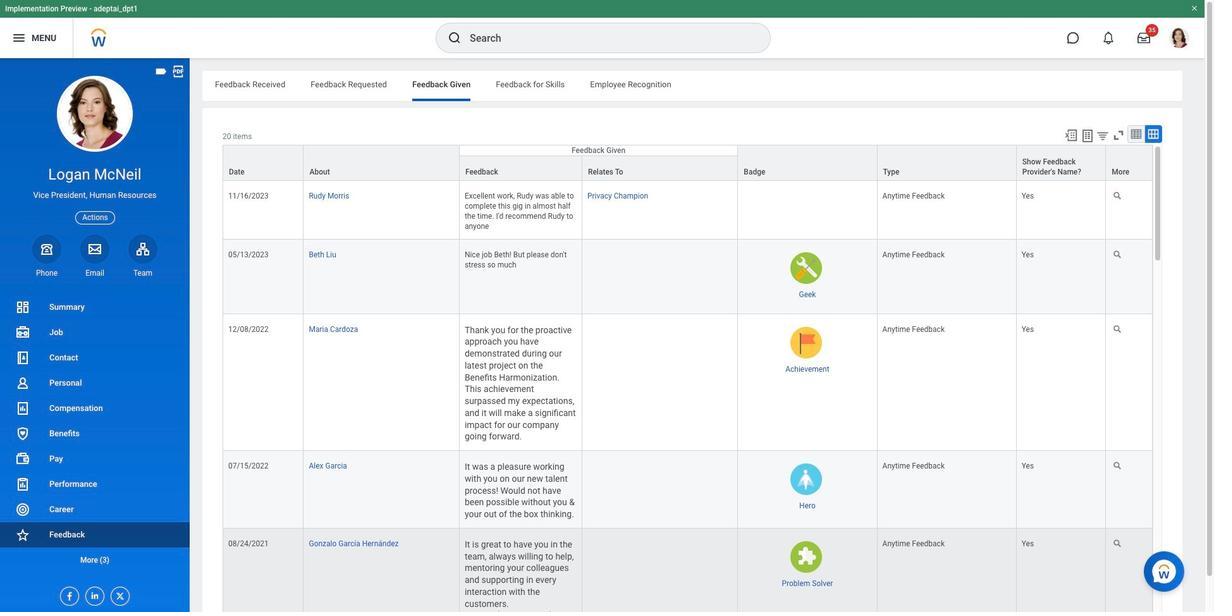Task type: locate. For each thing, give the bounding box(es) containing it.
2 badge image from the top
[[791, 327, 822, 358]]

linkedin image
[[86, 588, 100, 601]]

row
[[223, 145, 1153, 181], [223, 156, 1153, 181], [223, 181, 1154, 240], [223, 240, 1154, 314], [223, 314, 1154, 451], [223, 451, 1154, 529], [223, 529, 1154, 612]]

tag image
[[154, 65, 168, 78]]

Search Workday  search field
[[470, 24, 744, 52]]

cell
[[738, 181, 878, 240], [582, 240, 738, 314], [582, 314, 738, 451], [582, 451, 738, 529], [582, 529, 738, 612]]

4 row from the top
[[223, 240, 1154, 314]]

badge image
[[791, 253, 822, 284], [791, 327, 822, 358], [791, 464, 822, 495], [791, 541, 822, 573]]

list
[[0, 295, 190, 573]]

team logan mcneil element
[[128, 268, 157, 278]]

career image
[[15, 502, 30, 517]]

cell for second badge image from the top
[[582, 314, 738, 451]]

3 row from the top
[[223, 181, 1154, 240]]

banner
[[0, 0, 1205, 58]]

mail image
[[87, 241, 102, 257]]

expand table image
[[1147, 128, 1160, 140]]

profile logan mcneil image
[[1169, 28, 1190, 51]]

notifications large image
[[1102, 32, 1115, 44]]

toolbar
[[1059, 125, 1162, 145]]

1 row from the top
[[223, 145, 1153, 181]]

facebook image
[[61, 588, 75, 601]]

3 badge image from the top
[[791, 464, 822, 495]]

inbox large image
[[1138, 32, 1150, 44]]

search image
[[447, 30, 462, 46]]

7 row from the top
[[223, 529, 1154, 612]]

4 badge image from the top
[[791, 541, 822, 573]]

compensation image
[[15, 401, 30, 416]]

view printable version (pdf) image
[[171, 65, 185, 78]]

cell for 3rd badge image
[[582, 451, 738, 529]]

tab list
[[202, 71, 1183, 101]]

feedback image
[[15, 527, 30, 543]]



Task type: vqa. For each thing, say whether or not it's contained in the screenshot.
Toggle to Grid view ICON
no



Task type: describe. For each thing, give the bounding box(es) containing it.
x image
[[111, 588, 125, 601]]

summary image
[[15, 300, 30, 315]]

navigation pane region
[[0, 58, 190, 612]]

select to filter grid data image
[[1096, 129, 1110, 142]]

cell for 1st badge image from the bottom
[[582, 529, 738, 612]]

pay image
[[15, 452, 30, 467]]

job image
[[15, 325, 30, 340]]

benefits image
[[15, 426, 30, 441]]

export to worksheets image
[[1080, 128, 1095, 144]]

email logan mcneil element
[[80, 268, 109, 278]]

phone image
[[38, 241, 56, 257]]

personal image
[[15, 376, 30, 391]]

fullscreen image
[[1112, 128, 1126, 142]]

table image
[[1130, 128, 1143, 140]]

phone logan mcneil element
[[32, 268, 61, 278]]

close environment banner image
[[1191, 4, 1198, 12]]

5 row from the top
[[223, 314, 1154, 451]]

view team image
[[135, 241, 151, 257]]

2 row from the top
[[223, 156, 1153, 181]]

contact image
[[15, 350, 30, 366]]

cell for 1st badge image
[[582, 240, 738, 314]]

justify image
[[11, 30, 27, 46]]

6 row from the top
[[223, 451, 1154, 529]]

export to excel image
[[1064, 128, 1078, 142]]

performance image
[[15, 477, 30, 492]]

1 badge image from the top
[[791, 253, 822, 284]]



